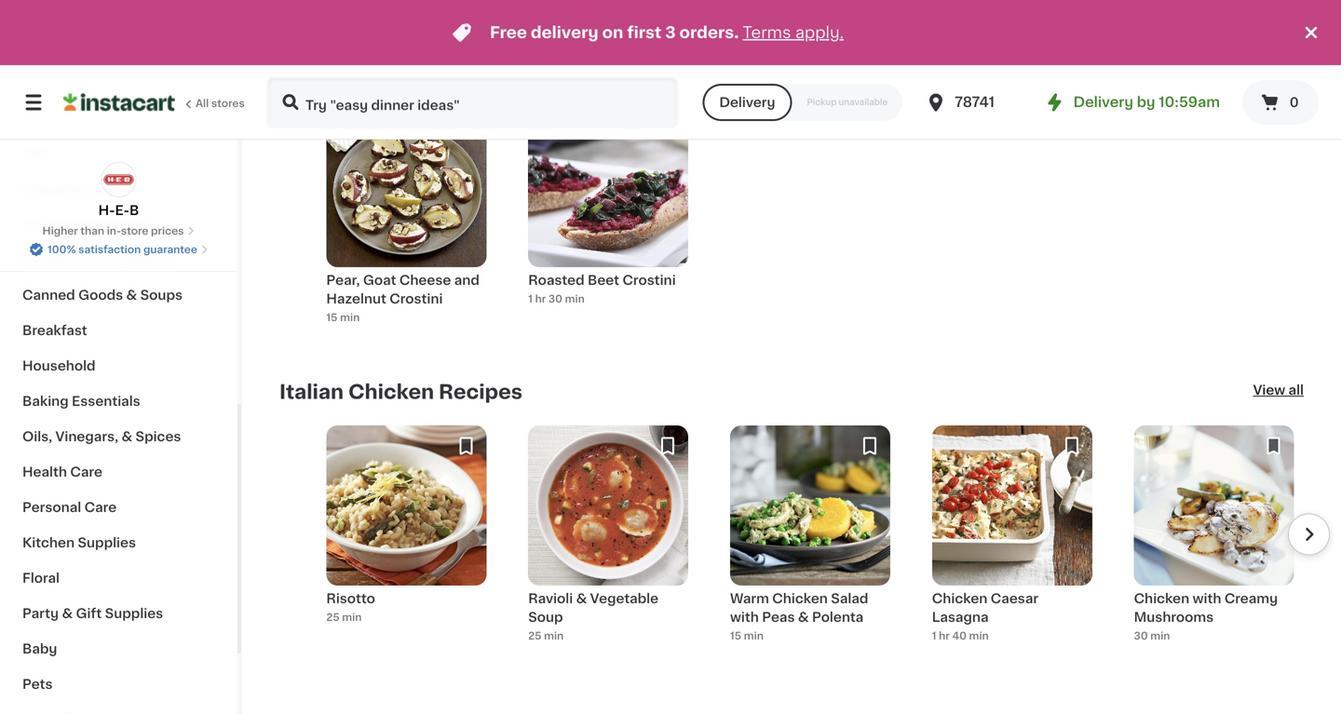 Task type: vqa. For each thing, say whether or not it's contained in the screenshot.
Add corresponding to Sprouts Organic Whole Peeled Tomatoes
no



Task type: locate. For each thing, give the bounding box(es) containing it.
view all
[[1254, 384, 1305, 397]]

0 horizontal spatial delivery
[[720, 96, 776, 109]]

1 vertical spatial 15
[[731, 631, 742, 642]]

item carousel region
[[280, 426, 1331, 655]]

30 min
[[1135, 631, 1171, 642]]

0 horizontal spatial 15
[[327, 313, 338, 323]]

15 min inside item carousel region
[[731, 631, 764, 642]]

all stores
[[196, 98, 245, 109]]

chicken up lasagna
[[933, 593, 988, 606]]

chicken inside warm chicken salad with peas & polenta
[[773, 593, 828, 606]]

hr for chicken caesar lasagna
[[939, 631, 950, 642]]

None search field
[[267, 76, 679, 129]]

italian for italian chicken recipes
[[280, 382, 344, 402]]

1 vertical spatial 25 min
[[529, 631, 564, 642]]

1 horizontal spatial delivery
[[1074, 96, 1134, 109]]

free
[[490, 25, 527, 41]]

25 min for ravioli & vegetable soup
[[529, 631, 564, 642]]

ravioli & vegetable soup
[[529, 593, 659, 624]]

recipe card group containing roasted beet crostini
[[529, 107, 689, 336]]

delivery by 10:59am link
[[1044, 91, 1221, 114]]

goods up 100%
[[50, 218, 95, 231]]

0 horizontal spatial with
[[731, 611, 759, 624]]

0 vertical spatial goods
[[50, 218, 95, 231]]

0 vertical spatial 1
[[529, 294, 533, 304]]

hr left 40
[[939, 631, 950, 642]]

0 vertical spatial 15
[[327, 313, 338, 323]]

chicken up the mushrooms
[[1135, 593, 1190, 606]]

25 min down soup on the bottom
[[529, 631, 564, 642]]

15 inside item carousel region
[[731, 631, 742, 642]]

crostini down the cheese
[[390, 292, 443, 305]]

30 down the mushrooms
[[1135, 631, 1149, 642]]

higher
[[42, 226, 78, 236]]

15 min down peas
[[731, 631, 764, 642]]

0 vertical spatial care
[[70, 466, 102, 479]]

1 vertical spatial 25
[[529, 631, 542, 642]]

1 vertical spatial hr
[[939, 631, 950, 642]]

1 left 40
[[933, 631, 937, 642]]

supplies up "floral" link
[[78, 537, 136, 550]]

15 down warm
[[731, 631, 742, 642]]

1 vertical spatial crostini
[[390, 292, 443, 305]]

cheese
[[400, 274, 451, 287]]

creamy
[[1225, 593, 1279, 606]]

hr for roasted beet crostini
[[535, 294, 546, 304]]

prices
[[151, 226, 184, 236]]

recipe card group containing chicken with creamy mushrooms
[[1135, 426, 1295, 655]]

and
[[455, 274, 480, 287]]

all stores link
[[63, 76, 246, 129]]

0 horizontal spatial 1
[[529, 294, 533, 304]]

kitchen supplies link
[[11, 526, 226, 561]]

delivery for delivery by 10:59am
[[1074, 96, 1134, 109]]

care
[[70, 466, 102, 479], [84, 501, 117, 514]]

& inside 'link'
[[108, 253, 119, 267]]

with down warm
[[731, 611, 759, 624]]

25
[[327, 613, 340, 623], [529, 631, 542, 642]]

care down vinegars,
[[70, 466, 102, 479]]

25 down risotto
[[327, 613, 340, 623]]

1 vertical spatial with
[[731, 611, 759, 624]]

hazelnut
[[327, 292, 387, 305]]

hr down roasted
[[535, 294, 546, 304]]

warm
[[731, 593, 770, 606]]

1 hr 40 min
[[933, 631, 989, 642]]

care for personal care
[[84, 501, 117, 514]]

delivery inside "link"
[[1074, 96, 1134, 109]]

supplies
[[78, 537, 136, 550], [105, 608, 163, 621]]

15 min down the hazelnut on the left of page
[[327, 313, 360, 323]]

delivery for delivery
[[720, 96, 776, 109]]

0 horizontal spatial 25
[[327, 613, 340, 623]]

0 horizontal spatial 15 min
[[327, 313, 360, 323]]

delivery
[[531, 25, 599, 41]]

baking essentials
[[22, 395, 140, 408]]

1 horizontal spatial 15
[[731, 631, 742, 642]]

delivery down terms
[[720, 96, 776, 109]]

0 vertical spatial 30
[[549, 294, 563, 304]]

recipe card group containing ravioli & vegetable soup
[[529, 426, 689, 655]]

1 down roasted
[[529, 294, 533, 304]]

0
[[1290, 96, 1300, 109]]

min for warm chicken salad with peas & polenta
[[744, 631, 764, 642]]

15 min
[[327, 313, 360, 323], [731, 631, 764, 642]]

1 vertical spatial goods
[[78, 289, 123, 302]]

min down the mushrooms
[[1151, 631, 1171, 642]]

italian appetizers
[[280, 64, 461, 83]]

kitchen supplies
[[22, 537, 136, 550]]

min down risotto
[[342, 613, 362, 623]]

1 italian from the top
[[280, 64, 344, 83]]

view
[[1254, 384, 1286, 397]]

min down the hazelnut on the left of page
[[340, 313, 360, 323]]

delivery left by
[[1074, 96, 1134, 109]]

health care link
[[11, 455, 226, 490]]

soups
[[140, 289, 183, 302]]

1 horizontal spatial 30
[[1135, 631, 1149, 642]]

crostini
[[623, 274, 676, 287], [390, 292, 443, 305]]

1 vertical spatial 15 min
[[731, 631, 764, 642]]

appetizers
[[348, 64, 461, 83]]

min right 40
[[970, 631, 989, 642]]

terms
[[743, 25, 792, 41]]

1 horizontal spatial hr
[[939, 631, 950, 642]]

0 horizontal spatial crostini
[[390, 292, 443, 305]]

with
[[1193, 593, 1222, 606], [731, 611, 759, 624]]

0 vertical spatial 25
[[327, 613, 340, 623]]

care down the health care link
[[84, 501, 117, 514]]

1 vertical spatial italian
[[280, 382, 344, 402]]

h-e-b
[[98, 204, 139, 217]]

on
[[603, 25, 624, 41]]

h-e-b logo image
[[101, 162, 137, 198]]

polenta
[[813, 611, 864, 624]]

30
[[549, 294, 563, 304], [1135, 631, 1149, 642]]

supplies inside kitchen supplies link
[[78, 537, 136, 550]]

1 vertical spatial 30
[[1135, 631, 1149, 642]]

delivery inside button
[[720, 96, 776, 109]]

chicken left recipes
[[348, 382, 434, 402]]

warm chicken salad with peas & polenta
[[731, 593, 869, 624]]

0 vertical spatial with
[[1193, 593, 1222, 606]]

& inside warm chicken salad with peas & polenta
[[799, 611, 809, 624]]

2 italian from the top
[[280, 382, 344, 402]]

1 horizontal spatial 15 min
[[731, 631, 764, 642]]

chicken
[[348, 382, 434, 402], [773, 593, 828, 606], [933, 593, 988, 606], [1135, 593, 1190, 606]]

1 vertical spatial care
[[84, 501, 117, 514]]

canned goods & soups link
[[11, 278, 226, 313]]

min for chicken with creamy mushrooms
[[1151, 631, 1171, 642]]

15 down the hazelnut on the left of page
[[327, 313, 338, 323]]

30 down roasted
[[549, 294, 563, 304]]

crostini right the beet
[[623, 274, 676, 287]]

25 min for risotto
[[327, 613, 362, 623]]

0 button
[[1243, 80, 1320, 125]]

0 vertical spatial italian
[[280, 64, 344, 83]]

1 horizontal spatial 1
[[933, 631, 937, 642]]

0 vertical spatial crostini
[[623, 274, 676, 287]]

0 horizontal spatial hr
[[535, 294, 546, 304]]

0 vertical spatial supplies
[[78, 537, 136, 550]]

25 for risotto
[[327, 613, 340, 623]]

1 horizontal spatial 25
[[529, 631, 542, 642]]

min down peas
[[744, 631, 764, 642]]

15 min for peas
[[731, 631, 764, 642]]

recipe card group
[[327, 107, 487, 336], [529, 107, 689, 336], [327, 426, 487, 655], [529, 426, 689, 655], [731, 426, 891, 655], [933, 426, 1093, 655], [1135, 426, 1295, 655]]

delivery button
[[703, 84, 793, 121]]

with up the mushrooms
[[1193, 593, 1222, 606]]

goods down condiments & sauces
[[78, 289, 123, 302]]

kitchen
[[22, 537, 75, 550]]

40
[[953, 631, 967, 642]]

25 min down risotto
[[327, 613, 362, 623]]

0 vertical spatial 25 min
[[327, 613, 362, 623]]

delivery
[[1074, 96, 1134, 109], [720, 96, 776, 109]]

1 horizontal spatial 25 min
[[529, 631, 564, 642]]

dry goods & pasta
[[22, 218, 150, 231]]

1 inside item carousel region
[[933, 631, 937, 642]]

foods
[[87, 183, 129, 196]]

recipe card group containing warm chicken salad with peas & polenta
[[731, 426, 891, 655]]

recipe card group containing pear, goat cheese and hazelnut crostini
[[327, 107, 487, 336]]

0 vertical spatial 15 min
[[327, 313, 360, 323]]

25 min
[[327, 613, 362, 623], [529, 631, 564, 642]]

0 horizontal spatial 25 min
[[327, 613, 362, 623]]

0 horizontal spatial 30
[[549, 294, 563, 304]]

than
[[81, 226, 104, 236]]

15 min for hazelnut
[[327, 313, 360, 323]]

25 down soup on the bottom
[[529, 631, 542, 642]]

hr inside item carousel region
[[939, 631, 950, 642]]

0 vertical spatial hr
[[535, 294, 546, 304]]

sauces
[[123, 253, 172, 267]]

1 horizontal spatial crostini
[[623, 274, 676, 287]]

1 vertical spatial 1
[[933, 631, 937, 642]]

roasted
[[529, 274, 585, 287]]

min down soup on the bottom
[[544, 631, 564, 642]]

supplies down "floral" link
[[105, 608, 163, 621]]

oils, vinegars, & spices link
[[11, 419, 226, 455]]

100% satisfaction guarantee
[[48, 245, 197, 255]]

1 vertical spatial supplies
[[105, 608, 163, 621]]

deli
[[22, 147, 49, 160]]

recipe card group containing risotto
[[327, 426, 487, 655]]

1 hr 30 min
[[529, 294, 585, 304]]

care for health care
[[70, 466, 102, 479]]

apply.
[[796, 25, 844, 41]]

floral link
[[11, 561, 226, 596]]

italian chicken recipes
[[280, 382, 523, 402]]

1 horizontal spatial with
[[1193, 593, 1222, 606]]

min for ravioli & vegetable soup
[[544, 631, 564, 642]]

limited time offer region
[[0, 0, 1301, 65]]

orders.
[[680, 25, 739, 41]]

e-
[[115, 204, 130, 217]]

h-
[[98, 204, 115, 217]]

mushrooms
[[1135, 611, 1214, 624]]

chicken up peas
[[773, 593, 828, 606]]

chicken inside chicken caesar lasagna
[[933, 593, 988, 606]]



Task type: describe. For each thing, give the bounding box(es) containing it.
service type group
[[703, 84, 903, 121]]

baking
[[22, 395, 69, 408]]

chicken caesar lasagna
[[933, 593, 1039, 624]]

breakfast link
[[11, 313, 226, 349]]

condiments
[[22, 253, 105, 267]]

by
[[1138, 96, 1156, 109]]

recipe card group containing chicken caesar lasagna
[[933, 426, 1093, 655]]

essentials
[[72, 395, 140, 408]]

condiments & sauces link
[[11, 242, 226, 278]]

personal
[[22, 501, 81, 514]]

pasta
[[112, 218, 150, 231]]

1 for chicken caesar lasagna
[[933, 631, 937, 642]]

personal care
[[22, 501, 117, 514]]

lasagna
[[933, 611, 989, 624]]

party
[[22, 608, 59, 621]]

pear, goat cheese and hazelnut crostini
[[327, 274, 480, 305]]

canned
[[22, 289, 75, 302]]

health
[[22, 466, 67, 479]]

with inside warm chicken salad with peas & polenta
[[731, 611, 759, 624]]

goods for dry
[[50, 218, 95, 231]]

free delivery on first 3 orders. terms apply.
[[490, 25, 844, 41]]

ravioli
[[529, 593, 573, 606]]

all
[[196, 98, 209, 109]]

10:59am
[[1159, 96, 1221, 109]]

spices
[[136, 431, 181, 444]]

condiments & sauces
[[22, 253, 172, 267]]

25 for ravioli & vegetable soup
[[529, 631, 542, 642]]

higher than in-store prices link
[[42, 224, 195, 239]]

personal care link
[[11, 490, 226, 526]]

roasted beet crostini
[[529, 274, 676, 287]]

min down roasted
[[565, 294, 585, 304]]

soup
[[529, 611, 563, 624]]

peas
[[763, 611, 795, 624]]

satisfaction
[[78, 245, 141, 255]]

beet
[[588, 274, 620, 287]]

15 for warm chicken salad with peas & polenta
[[731, 631, 742, 642]]

deli link
[[11, 136, 226, 171]]

prepared
[[22, 183, 84, 196]]

stores
[[211, 98, 245, 109]]

& inside the ravioli & vegetable soup
[[576, 593, 587, 606]]

dry goods & pasta link
[[11, 207, 226, 242]]

goat
[[363, 274, 397, 287]]

baby link
[[11, 632, 226, 667]]

pets link
[[11, 667, 226, 703]]

all
[[1289, 384, 1305, 397]]

risotto
[[327, 593, 375, 606]]

min for risotto
[[342, 613, 362, 623]]

store
[[121, 226, 149, 236]]

30 inside item carousel region
[[1135, 631, 1149, 642]]

with inside the chicken with creamy mushrooms
[[1193, 593, 1222, 606]]

100%
[[48, 245, 76, 255]]

recipes
[[439, 382, 523, 402]]

prepared foods link
[[11, 171, 226, 207]]

in-
[[107, 226, 121, 236]]

gift
[[76, 608, 102, 621]]

guarantee
[[143, 245, 197, 255]]

dry
[[22, 218, 47, 231]]

view all link
[[1254, 381, 1305, 403]]

terms apply. link
[[743, 25, 844, 41]]

baking essentials link
[[11, 384, 226, 419]]

b
[[130, 204, 139, 217]]

instacart logo image
[[63, 91, 175, 114]]

floral
[[22, 572, 60, 585]]

78741
[[955, 96, 995, 109]]

Search field
[[268, 78, 677, 127]]

party & gift supplies
[[22, 608, 163, 621]]

chicken with creamy mushrooms
[[1135, 593, 1279, 624]]

delivery by 10:59am
[[1074, 96, 1221, 109]]

vegetable
[[590, 593, 659, 606]]

1 for roasted beet crostini
[[529, 294, 533, 304]]

prepared foods
[[22, 183, 129, 196]]

supplies inside party & gift supplies link
[[105, 608, 163, 621]]

h-e-b link
[[98, 162, 139, 220]]

canned goods & soups
[[22, 289, 183, 302]]

oils, vinegars, & spices
[[22, 431, 181, 444]]

pets
[[22, 678, 53, 691]]

100% satisfaction guarantee button
[[29, 239, 209, 257]]

italian for italian appetizers
[[280, 64, 344, 83]]

crostini inside "pear, goat cheese and hazelnut crostini"
[[390, 292, 443, 305]]

first
[[627, 25, 662, 41]]

goods for canned
[[78, 289, 123, 302]]

15 for pear, goat cheese and hazelnut crostini
[[327, 313, 338, 323]]

78741 button
[[926, 76, 1037, 129]]

baby
[[22, 643, 57, 656]]

caesar
[[991, 593, 1039, 606]]

household link
[[11, 349, 226, 384]]

min for pear, goat cheese and hazelnut crostini
[[340, 313, 360, 323]]

chicken inside the chicken with creamy mushrooms
[[1135, 593, 1190, 606]]



